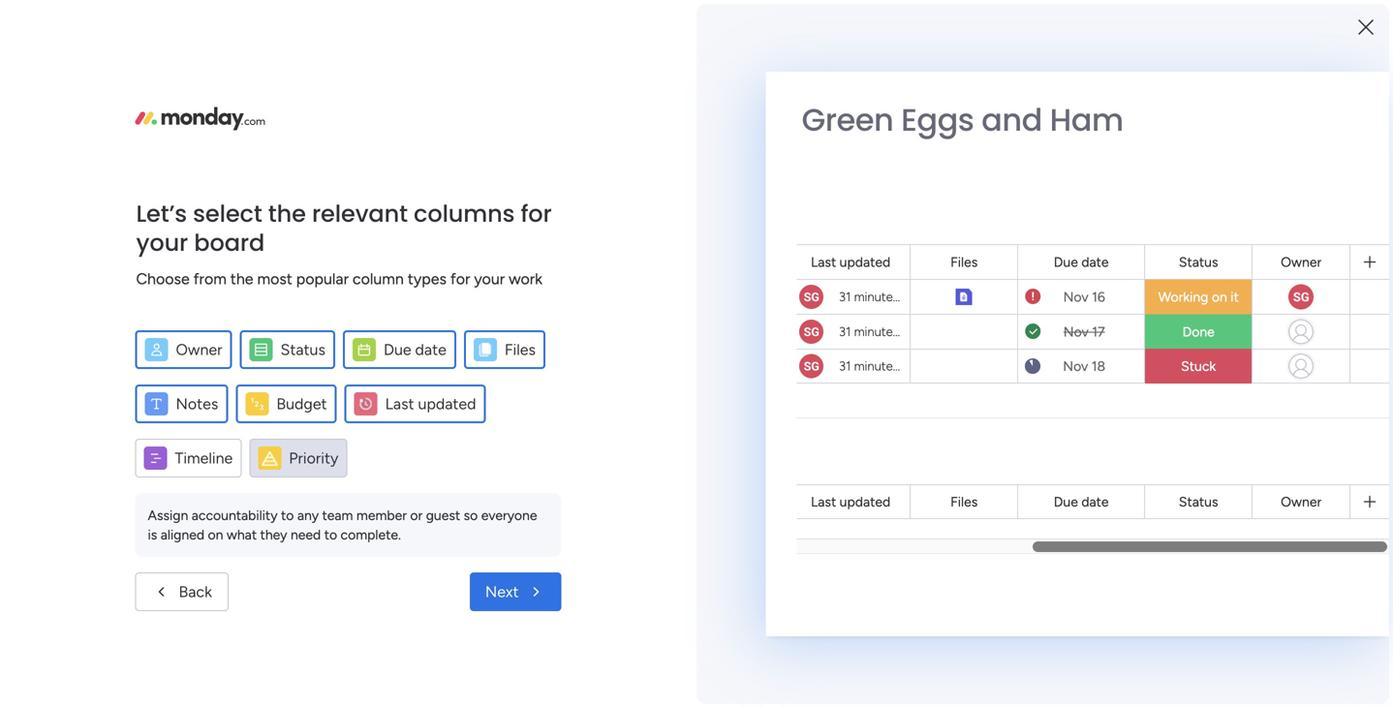 Task type: vqa. For each thing, say whether or not it's contained in the screenshot.
'TIMELINE'
yes



Task type: locate. For each thing, give the bounding box(es) containing it.
undefined column icon image for priority
[[258, 447, 281, 470]]

member
[[357, 507, 407, 524]]

complete
[[1123, 318, 1187, 335]]

date inside button
[[415, 341, 447, 359]]

1 horizontal spatial undefined column icon image
[[354, 393, 378, 416]]

give feedback
[[1112, 113, 1206, 130]]

the for most
[[231, 270, 254, 288]]

minutes
[[1248, 609, 1304, 627]]

sam green image
[[1340, 47, 1371, 78]]

status
[[1180, 254, 1219, 270], [281, 341, 326, 359], [1180, 494, 1219, 510]]

0 vertical spatial templates
[[1173, 632, 1243, 651]]

apps image
[[1182, 52, 1201, 72]]

or
[[410, 507, 423, 524]]

on
[[208, 527, 223, 543]]

circle o image
[[1103, 295, 1116, 310], [1103, 320, 1116, 334]]

due date
[[1054, 254, 1110, 270], [384, 341, 447, 359], [1054, 494, 1110, 510]]

templates
[[1173, 632, 1243, 651], [1213, 675, 1282, 693]]

1 horizontal spatial workspace
[[508, 426, 574, 442]]

0 horizontal spatial the
[[231, 270, 254, 288]]

circle o image inside enable desktop notifications link
[[1103, 270, 1116, 285]]

1 vertical spatial updated
[[418, 395, 476, 413]]

management
[[408, 394, 501, 412]]

ready-
[[1086, 632, 1131, 651]]

3 email from the left
[[981, 11, 1015, 28]]

undefined column icon image inside priority button
[[258, 447, 281, 470]]

circle o image inside invite team members (0/1) link
[[1103, 295, 1116, 310]]

change email address
[[927, 11, 1070, 28]]

last updated
[[811, 254, 891, 270], [385, 395, 476, 413], [811, 494, 891, 510]]

1 vertical spatial status
[[281, 341, 326, 359]]

timeline
[[175, 449, 233, 468]]

0 vertical spatial workspace
[[89, 321, 154, 337]]

email for change email address
[[981, 11, 1015, 28]]

mobile
[[1192, 342, 1236, 360]]

updated
[[840, 254, 891, 270], [418, 395, 476, 413], [840, 494, 891, 510]]

green
[[802, 98, 894, 142]]

due date inside button
[[384, 341, 447, 359]]

to down team
[[324, 527, 337, 543]]

update feed (inbox)
[[327, 501, 488, 522]]

0 vertical spatial last updated
[[811, 254, 891, 270]]

0 vertical spatial for
[[521, 198, 552, 230]]

boost
[[1086, 609, 1126, 627]]

install our mobile app link
[[1103, 341, 1365, 362]]

0 vertical spatial owner
[[1282, 254, 1322, 270]]

1 vertical spatial templates
[[1213, 675, 1282, 693]]

budget
[[277, 395, 327, 413]]

address:
[[497, 11, 551, 28]]

email for resend email
[[877, 11, 911, 28]]

2 email from the left
[[877, 11, 911, 28]]

your right confirm
[[426, 11, 455, 28]]

to inside button
[[131, 392, 144, 408]]

circle o image
[[1103, 246, 1116, 260], [1103, 270, 1116, 285], [1103, 344, 1116, 359]]

0 vertical spatial the
[[268, 198, 306, 230]]

1 vertical spatial due
[[384, 341, 412, 359]]

3 circle o image from the top
[[1103, 344, 1116, 359]]

email left address:
[[459, 11, 493, 28]]

your up made
[[1130, 609, 1161, 627]]

files
[[951, 254, 978, 270], [505, 341, 536, 359], [951, 494, 978, 510]]

upload your photo link
[[1103, 242, 1365, 263]]

1 horizontal spatial the
[[268, 198, 306, 230]]

2 vertical spatial status
[[1180, 494, 1219, 510]]

types
[[408, 270, 447, 288]]

1 circle o image from the top
[[1103, 246, 1116, 260]]

0 horizontal spatial undefined column icon image
[[258, 447, 281, 470]]

work right component 'icon'
[[348, 426, 378, 442]]

project management
[[352, 394, 501, 412]]

timeline button
[[135, 439, 242, 478]]

1 circle o image from the top
[[1103, 295, 1116, 310]]

workspace inside join this workspace to create content.
[[89, 321, 154, 337]]

columns
[[414, 198, 515, 230]]

0 vertical spatial circle o image
[[1103, 246, 1116, 260]]

circle o image inside complete profile link
[[1103, 320, 1116, 334]]

0 vertical spatial undefined column icon image
[[474, 338, 497, 362]]

column
[[353, 270, 404, 288]]

so
[[464, 507, 478, 524]]

install
[[1123, 342, 1161, 360]]

undefined column icon image
[[474, 338, 497, 362], [354, 393, 378, 416], [258, 447, 281, 470]]

templates image image
[[1092, 457, 1347, 591]]

owner inside the owner button
[[176, 341, 222, 359]]

circle o image left install
[[1103, 344, 1116, 359]]

work up the files button
[[509, 270, 543, 288]]

upload your photo
[[1123, 244, 1244, 261]]

(inbox)
[[430, 501, 488, 522]]

0 horizontal spatial email
[[459, 11, 493, 28]]

for inside let's select the relevant columns for your board
[[521, 198, 552, 230]]

2 horizontal spatial email
[[981, 11, 1015, 28]]

assign
[[148, 507, 188, 524]]

the right select at the top of the page
[[268, 198, 306, 230]]

your inside boost your workflow in minutes with ready-made templates
[[1130, 609, 1161, 627]]

2 vertical spatial due
[[1054, 494, 1079, 510]]

explore templates
[[1157, 675, 1282, 693]]

for right columns
[[521, 198, 552, 230]]

join this workspace to create content.
[[34, 321, 213, 359]]

1 vertical spatial date
[[415, 341, 447, 359]]

recently visited
[[327, 198, 456, 219]]

everyone
[[482, 507, 537, 524]]

the inside let's select the relevant columns for your board
[[268, 198, 306, 230]]

status button
[[240, 331, 335, 369]]

for right types at top left
[[451, 270, 471, 288]]

feed
[[390, 501, 426, 522]]

0 vertical spatial circle o image
[[1103, 295, 1116, 310]]

2 circle o image from the top
[[1103, 270, 1116, 285]]

files inside button
[[505, 341, 536, 359]]

1 vertical spatial circle o image
[[1103, 270, 1116, 285]]

0 horizontal spatial work
[[348, 426, 378, 442]]

workspace
[[89, 321, 154, 337], [508, 426, 574, 442]]

workspace up content.
[[89, 321, 154, 337]]

templates down workflow
[[1173, 632, 1243, 651]]

to left create
[[158, 321, 171, 337]]

choose from the most popular column types for your work
[[136, 270, 543, 288]]

2 horizontal spatial undefined column icon image
[[474, 338, 497, 362]]

circle o image inside upload your photo link
[[1103, 246, 1116, 260]]

2 circle o image from the top
[[1103, 320, 1116, 334]]

0
[[503, 504, 511, 520]]

eggs
[[902, 98, 975, 142]]

to left join
[[131, 392, 144, 408]]

address
[[1019, 11, 1070, 28]]

1 vertical spatial undefined column icon image
[[354, 393, 378, 416]]

green eggs and ham
[[802, 98, 1124, 142]]

circle o image left upload
[[1103, 246, 1116, 260]]

the
[[268, 198, 306, 230], [231, 270, 254, 288]]

undefined column icon image up management
[[474, 338, 497, 362]]

last updated inside button
[[385, 395, 476, 413]]

enable desktop notifications link
[[1103, 266, 1365, 288]]

main
[[476, 426, 505, 442]]

circle o image left invite
[[1103, 295, 1116, 310]]

1 vertical spatial last updated
[[385, 395, 476, 413]]

undefined column icon image for last updated
[[354, 393, 378, 416]]

0 vertical spatial due date
[[1054, 254, 1110, 270]]

explore
[[1157, 675, 1209, 693]]

circle o image inside install our mobile app link
[[1103, 344, 1116, 359]]

0 horizontal spatial workspace
[[89, 321, 154, 337]]

the right from
[[231, 270, 254, 288]]

0 horizontal spatial for
[[451, 270, 471, 288]]

is
[[148, 527, 157, 543]]

1 vertical spatial due date
[[384, 341, 447, 359]]

1 vertical spatial last
[[385, 395, 414, 413]]

undefined column icon image right public board icon
[[354, 393, 378, 416]]

1 horizontal spatial for
[[521, 198, 552, 230]]

templates right explore
[[1213, 675, 1282, 693]]

2 vertical spatial last
[[811, 494, 837, 510]]

1 email from the left
[[459, 11, 493, 28]]

1 horizontal spatial email
[[877, 11, 911, 28]]

last updated button
[[345, 385, 486, 424]]

0 vertical spatial files
[[951, 254, 978, 270]]

circle o image left complete
[[1103, 320, 1116, 334]]

1 vertical spatial files
[[505, 341, 536, 359]]

your right types at top left
[[474, 270, 505, 288]]

2 vertical spatial last updated
[[811, 494, 891, 510]]

1 vertical spatial the
[[231, 270, 254, 288]]

help image
[[1272, 52, 1291, 72]]

1 vertical spatial workspace
[[508, 426, 574, 442]]

files button
[[464, 331, 546, 369]]

circle o image for install
[[1103, 344, 1116, 359]]

Search in workspace field
[[41, 231, 162, 253]]

invite members image
[[1139, 52, 1158, 72]]

confirm
[[372, 11, 423, 28]]

1 vertical spatial circle o image
[[1103, 320, 1116, 334]]

email right change
[[981, 11, 1015, 28]]

workspace right 'main'
[[508, 426, 574, 442]]

0 vertical spatial status
[[1180, 254, 1219, 270]]

2 vertical spatial circle o image
[[1103, 344, 1116, 359]]

to
[[158, 321, 171, 337], [131, 392, 144, 408], [281, 507, 294, 524], [324, 527, 337, 543]]

need
[[291, 527, 321, 543]]

undefined column icon image inside the files button
[[474, 338, 497, 362]]

your up choose
[[136, 227, 188, 259]]

0 vertical spatial last
[[811, 254, 837, 270]]

any
[[297, 507, 319, 524]]

2 vertical spatial undefined column icon image
[[258, 447, 281, 470]]

circle o image left enable
[[1103, 270, 1116, 285]]

update
[[327, 501, 386, 522]]

what
[[227, 527, 257, 543]]

email right resend
[[877, 11, 911, 28]]

request
[[78, 392, 128, 408]]

complete profile
[[1123, 318, 1232, 335]]

back
[[179, 583, 212, 601]]

management
[[381, 426, 461, 442]]

guest
[[426, 507, 461, 524]]

1 vertical spatial owner
[[176, 341, 222, 359]]

priority
[[289, 449, 339, 468]]

undefined column icon image for files
[[474, 338, 497, 362]]

0 vertical spatial work
[[509, 270, 543, 288]]

1 vertical spatial for
[[451, 270, 471, 288]]

owner
[[1282, 254, 1322, 270], [176, 341, 222, 359], [1282, 494, 1322, 510]]

>
[[464, 426, 473, 442]]

undefined column icon image inside last updated button
[[354, 393, 378, 416]]

undefined column icon image left priority
[[258, 447, 281, 470]]

circle o image for invite
[[1103, 295, 1116, 310]]

for
[[521, 198, 552, 230], [451, 270, 471, 288]]



Task type: describe. For each thing, give the bounding box(es) containing it.
open update feed (inbox) image
[[300, 500, 323, 523]]

complete.
[[341, 527, 401, 543]]

recently
[[327, 198, 398, 219]]

notes
[[176, 395, 218, 413]]

updated inside button
[[418, 395, 476, 413]]

request to join button
[[70, 384, 177, 415]]

last inside button
[[385, 395, 414, 413]]

your inside let's select the relevant columns for your board
[[136, 227, 188, 259]]

browse workspaces button
[[14, 186, 193, 217]]

2 vertical spatial files
[[951, 494, 978, 510]]

logo image
[[135, 107, 265, 130]]

templates inside button
[[1213, 675, 1282, 693]]

with
[[1308, 609, 1338, 627]]

board
[[194, 227, 265, 259]]

public board image
[[324, 393, 345, 414]]

owner button
[[135, 331, 232, 369]]

1 vertical spatial work
[[348, 426, 378, 442]]

circle o image for complete
[[1103, 320, 1116, 334]]

notes button
[[135, 385, 228, 424]]

next
[[485, 583, 519, 601]]

in
[[1232, 609, 1245, 627]]

2 vertical spatial due date
[[1054, 494, 1110, 510]]

content.
[[98, 342, 149, 359]]

visited
[[402, 198, 456, 219]]

from
[[194, 270, 227, 288]]

search everything image
[[1229, 52, 1249, 72]]

to left any
[[281, 507, 294, 524]]

resend email link
[[825, 11, 911, 28]]

workflow
[[1165, 609, 1229, 627]]

install our mobile app
[[1123, 342, 1266, 360]]

templates inside boost your workflow in minutes with ready-made templates
[[1173, 632, 1243, 651]]

resend email
[[825, 11, 911, 28]]

accountability
[[192, 507, 278, 524]]

status inside status button
[[281, 341, 326, 359]]

0 vertical spatial due
[[1054, 254, 1079, 270]]

2 vertical spatial date
[[1082, 494, 1110, 510]]

relevant
[[312, 198, 408, 230]]

budget button
[[236, 385, 337, 424]]

your
[[1173, 244, 1202, 261]]

aligned
[[161, 527, 205, 543]]

circle o image for upload
[[1103, 246, 1116, 260]]

next button
[[470, 573, 562, 612]]

feedback
[[1145, 113, 1206, 130]]

explore templates button
[[1086, 665, 1353, 704]]

ham
[[1050, 98, 1124, 142]]

and
[[982, 98, 1043, 142]]

members
[[1201, 293, 1262, 310]]

join
[[147, 392, 170, 408]]

request to join
[[78, 392, 170, 408]]

our
[[1164, 342, 1189, 360]]

popular
[[296, 270, 349, 288]]

join
[[34, 321, 60, 337]]

2 vertical spatial owner
[[1282, 494, 1322, 510]]

work management > main workspace
[[348, 426, 574, 442]]

made
[[1131, 632, 1170, 651]]

the for relevant
[[268, 198, 306, 230]]

v2 user feedback image
[[1090, 111, 1104, 133]]

invite team members (0/1) link
[[1103, 291, 1365, 313]]

choose
[[136, 270, 190, 288]]

project
[[352, 394, 404, 412]]

please confirm your email address: samiamgreeneggsnham27@gmail.com
[[327, 11, 807, 28]]

samiamgreeneggsnham27@gmail.com
[[555, 11, 807, 28]]

component image
[[324, 423, 341, 441]]

(0/1)
[[1265, 293, 1296, 310]]

assign accountability to any team member or guest so everyone is aligned on what they need to complete.
[[148, 507, 537, 543]]

enable
[[1123, 268, 1166, 286]]

circle o image for enable
[[1103, 270, 1116, 285]]

inbox image
[[1096, 52, 1116, 72]]

invite
[[1123, 293, 1159, 310]]

team
[[1162, 293, 1197, 310]]

please
[[327, 11, 369, 28]]

select
[[193, 198, 262, 230]]

boost your workflow in minutes with ready-made templates
[[1086, 609, 1338, 651]]

due inside due date button
[[384, 341, 412, 359]]

photo
[[1205, 244, 1244, 261]]

0 vertical spatial updated
[[840, 254, 891, 270]]

this
[[63, 321, 86, 337]]

profile
[[1191, 318, 1232, 335]]

change
[[927, 11, 978, 28]]

priority button
[[249, 439, 347, 478]]

team
[[322, 507, 353, 524]]

back button
[[135, 573, 229, 612]]

close recently visited image
[[300, 197, 323, 220]]

browse workspaces
[[22, 193, 142, 210]]

desktop
[[1170, 268, 1224, 286]]

invite team members (0/1)
[[1123, 293, 1296, 310]]

1 horizontal spatial work
[[509, 270, 543, 288]]

2 vertical spatial updated
[[840, 494, 891, 510]]

upload
[[1123, 244, 1169, 261]]

let's select the relevant columns for your board
[[136, 198, 552, 259]]

create
[[174, 321, 213, 337]]

notifications image
[[1054, 52, 1073, 72]]

app
[[1239, 342, 1266, 360]]

0 vertical spatial date
[[1082, 254, 1110, 270]]

to inside join this workspace to create content.
[[158, 321, 171, 337]]



